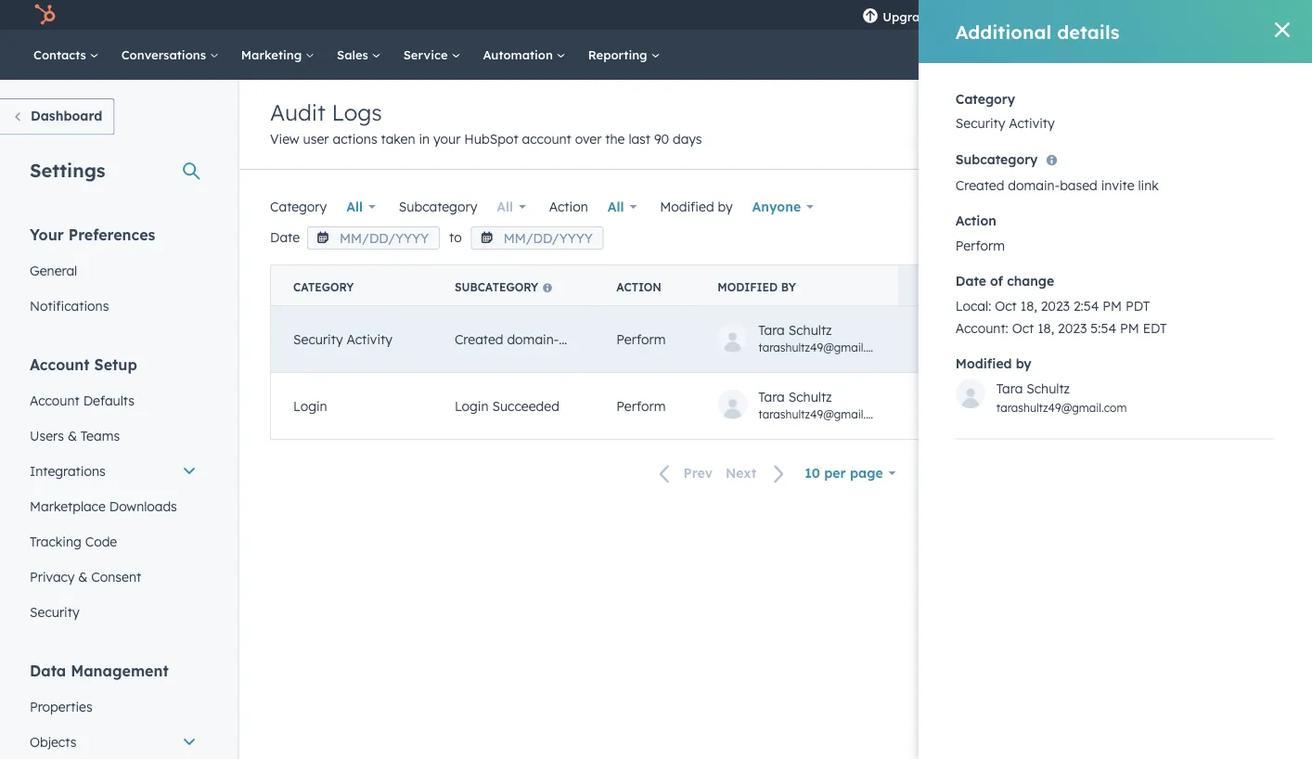 Task type: describe. For each thing, give the bounding box(es) containing it.
anyone
[[752, 199, 801, 215]]

1 vertical spatial category
[[270, 199, 327, 215]]

user
[[303, 131, 329, 147]]

in
[[419, 131, 430, 147]]

marketing
[[241, 47, 305, 62]]

pm right 5:31
[[1026, 398, 1045, 414]]

schultz for oct 18, 2023 5:31 pm edt
[[789, 389, 832, 405]]

your preferences element
[[19, 224, 208, 324]]

category inside category security activity
[[956, 91, 1016, 107]]

account:
[[956, 320, 1009, 336]]

tara for oct 18, 2023 5:54 pm edt
[[759, 322, 785, 338]]

0 vertical spatial based
[[1060, 177, 1098, 193]]

1 horizontal spatial created domain-based invite link
[[956, 177, 1159, 193]]

descending sort. press to sort ascending. element
[[1025, 279, 1032, 295]]

perform for oct 18, 2023 5:31 pm edt
[[617, 398, 666, 414]]

management
[[71, 661, 169, 680]]

to
[[449, 229, 462, 245]]

account
[[522, 131, 572, 147]]

objects
[[30, 734, 76, 750]]

sales
[[337, 47, 372, 62]]

all button for subcategory
[[485, 188, 538, 226]]

marketplace downloads link
[[19, 489, 208, 524]]

change for date of change
[[971, 280, 1020, 294]]

Search HubSpot search field
[[1052, 39, 1279, 71]]

category security activity
[[956, 91, 1055, 131]]

pm down pdt
[[1120, 320, 1140, 336]]

calling icon button
[[951, 2, 982, 29]]

general link
[[19, 253, 208, 288]]

additional details
[[956, 20, 1120, 43]]

settings
[[30, 158, 105, 181]]

security for security activity
[[293, 331, 343, 347]]

pdt
[[1126, 298, 1150, 314]]

0 vertical spatial created
[[956, 177, 1005, 193]]

edt for oct 18, 2023 5:31 pm edt
[[1048, 398, 1073, 414]]

marketplaces image
[[998, 8, 1015, 25]]

0 vertical spatial modified by
[[660, 199, 733, 215]]

1 horizontal spatial invite
[[1102, 177, 1135, 193]]

account for account login history
[[1112, 398, 1165, 414]]

setup
[[94, 355, 137, 374]]

security inside category security activity
[[956, 115, 1006, 131]]

next button
[[719, 461, 797, 486]]

& for privacy
[[78, 569, 88, 585]]

2 mm/dd/yyyy text field from the left
[[471, 226, 604, 250]]

reporting
[[588, 47, 651, 62]]

1 mm/dd/yyyy text field from the left
[[307, 226, 440, 250]]

0 horizontal spatial action
[[549, 199, 588, 215]]

service link
[[392, 30, 472, 80]]

oct left 5:31
[[920, 398, 942, 414]]

pm down descending sort. press to sort ascending. "element"
[[1028, 331, 1047, 347]]

per
[[824, 465, 846, 481]]

logs
[[332, 98, 382, 126]]

code
[[85, 533, 117, 550]]

change for date of change local: oct 18, 2023 2:54 pm pdt account: oct 18, 2023 5:54 pm edt
[[1007, 273, 1055, 289]]

dashboard link
[[0, 98, 114, 135]]

5:31
[[999, 398, 1022, 414]]

subcategory for action
[[399, 199, 477, 215]]

service
[[403, 47, 452, 62]]

10 per page button
[[797, 455, 905, 492]]

login for login
[[293, 398, 327, 414]]

1 horizontal spatial action
[[617, 280, 662, 294]]

oct left the account:
[[920, 331, 942, 347]]

of for date of change local: oct 18, 2023 2:54 pm pdt account: oct 18, 2023 5:54 pm edt
[[991, 273, 1004, 289]]

help button
[[1026, 0, 1058, 30]]

marketplaces button
[[987, 0, 1026, 30]]

& for users
[[68, 427, 77, 444]]

search image
[[1270, 46, 1287, 63]]

over
[[575, 131, 602, 147]]

1 vertical spatial modified
[[718, 280, 778, 294]]

menu containing apoptosis studios
[[851, 0, 1290, 37]]

teams
[[81, 427, 120, 444]]

your preferences
[[30, 225, 155, 244]]

users & teams link
[[19, 418, 208, 453]]

general
[[30, 262, 77, 278]]

all button for category
[[334, 188, 388, 226]]

prev button
[[649, 461, 719, 486]]

downloads
[[109, 498, 177, 514]]

login for login succeeded
[[455, 398, 489, 414]]

all for action
[[608, 199, 624, 215]]

taken
[[381, 131, 415, 147]]

2023 down "local:"
[[966, 331, 995, 347]]

marketplace
[[30, 498, 106, 514]]

2 vertical spatial modified
[[956, 356, 1012, 372]]

source
[[1112, 280, 1159, 294]]

users & teams
[[30, 427, 120, 444]]

sales link
[[326, 30, 392, 80]]

2 vertical spatial category
[[293, 280, 354, 294]]

account login history link
[[1112, 398, 1276, 414]]

2 horizontal spatial by
[[1016, 356, 1032, 372]]

action perform
[[956, 213, 1005, 253]]

tarashultz49@gmail.com for oct 18, 2023 5:31 pm edt
[[759, 408, 889, 422]]

tarashultz49@gmail.com for oct 18, 2023 5:54 pm edt
[[759, 341, 889, 355]]

contacts
[[33, 47, 90, 62]]

audit logs view user actions taken in your hubspot account over the last 90 days
[[270, 98, 702, 147]]

date for date
[[270, 229, 300, 245]]

1 vertical spatial created domain-based invite link
[[455, 331, 658, 347]]

edt for oct 18, 2023 5:54 pm edt
[[1051, 331, 1075, 347]]

users
[[30, 427, 64, 444]]

security for security
[[30, 604, 79, 620]]

last
[[629, 131, 651, 147]]

your
[[30, 225, 64, 244]]

next
[[726, 465, 757, 481]]

account setup
[[30, 355, 137, 374]]

objects button
[[19, 725, 208, 759]]

10 per page
[[805, 465, 883, 481]]

descending sort. press to sort ascending. image
[[1025, 279, 1032, 292]]

login succeeded
[[455, 398, 560, 414]]

dashboard
[[31, 108, 102, 124]]

perform for oct 18, 2023 5:54 pm edt
[[617, 331, 666, 347]]

data management element
[[19, 660, 208, 759]]

view
[[270, 131, 300, 147]]

account login history
[[1112, 398, 1257, 414]]

account for account defaults
[[30, 392, 80, 408]]

anyone button
[[740, 188, 826, 226]]

the
[[606, 131, 625, 147]]

account defaults
[[30, 392, 135, 408]]

history
[[1209, 398, 1257, 414]]

pagination navigation
[[649, 461, 797, 486]]

privacy & consent link
[[19, 559, 208, 595]]

3 login from the left
[[1169, 398, 1205, 414]]

privacy
[[30, 569, 75, 585]]

automation link
[[472, 30, 577, 80]]

tracking code
[[30, 533, 117, 550]]

90
[[654, 131, 669, 147]]

2023 down 2:54
[[1058, 320, 1087, 336]]

notifications link
[[19, 288, 208, 324]]

all for category
[[347, 199, 363, 215]]

0 vertical spatial by
[[718, 199, 733, 215]]

0 vertical spatial perform
[[956, 237, 1005, 253]]



Task type: vqa. For each thing, say whether or not it's contained in the screenshot.
the bottom "invite"
yes



Task type: locate. For each thing, give the bounding box(es) containing it.
& right privacy
[[78, 569, 88, 585]]

search button
[[1261, 39, 1296, 71]]

all
[[347, 199, 363, 215], [497, 199, 513, 215], [608, 199, 624, 215]]

2 horizontal spatial date
[[956, 273, 987, 289]]

0 horizontal spatial date
[[270, 229, 300, 245]]

0 vertical spatial modified
[[660, 199, 714, 215]]

all for subcategory
[[497, 199, 513, 215]]

modified down oct 18, 2023 5:54 pm edt
[[956, 356, 1012, 372]]

1 vertical spatial subcategory
[[399, 199, 477, 215]]

2 all from the left
[[497, 199, 513, 215]]

activity inside category security activity
[[1009, 115, 1055, 131]]

1 horizontal spatial modified
[[718, 280, 778, 294]]

apoptosis studios
[[1160, 7, 1262, 22]]

1 horizontal spatial &
[[78, 569, 88, 585]]

date inside the date of change local: oct 18, 2023 2:54 pm pdt account: oct 18, 2023 5:54 pm edt
[[956, 273, 987, 289]]

all button for action
[[596, 188, 649, 226]]

security link
[[19, 595, 208, 630]]

pm left pdt
[[1103, 298, 1122, 314]]

properties link
[[19, 689, 208, 725]]

0 vertical spatial category
[[956, 91, 1016, 107]]

date of change local: oct 18, 2023 2:54 pm pdt account: oct 18, 2023 5:54 pm edt
[[956, 273, 1167, 336]]

2 horizontal spatial all button
[[596, 188, 649, 226]]

0 horizontal spatial domain-
[[507, 331, 559, 347]]

edt inside the date of change local: oct 18, 2023 2:54 pm pdt account: oct 18, 2023 5:54 pm edt
[[1143, 320, 1167, 336]]

2 horizontal spatial action
[[956, 213, 997, 229]]

2 vertical spatial security
[[30, 604, 79, 620]]

subcategory down category security activity
[[956, 151, 1038, 167]]

tracking code link
[[19, 524, 208, 559]]

2 vertical spatial by
[[1016, 356, 1032, 372]]

marketing link
[[230, 30, 326, 80]]

modified by down days on the top of the page
[[660, 199, 733, 215]]

date inside date of change button
[[920, 280, 949, 294]]

by
[[718, 199, 733, 215], [781, 280, 796, 294], [1016, 356, 1032, 372]]

login left succeeded
[[455, 398, 489, 414]]

link
[[1138, 177, 1159, 193], [637, 331, 658, 347]]

0 horizontal spatial invite
[[600, 331, 634, 347]]

date of change
[[920, 280, 1020, 294]]

date of change button
[[898, 265, 1090, 306]]

2 vertical spatial perform
[[617, 398, 666, 414]]

conversations link
[[110, 30, 230, 80]]

privacy & consent
[[30, 569, 141, 585]]

domain- up succeeded
[[507, 331, 559, 347]]

0 vertical spatial invite
[[1102, 177, 1135, 193]]

2 vertical spatial modified by
[[956, 356, 1032, 372]]

mm/dd/yyyy text field left to in the top left of the page
[[307, 226, 440, 250]]

1 horizontal spatial all button
[[485, 188, 538, 226]]

0 vertical spatial domain-
[[1008, 177, 1060, 193]]

0 vertical spatial link
[[1138, 177, 1159, 193]]

2 horizontal spatial security
[[956, 115, 1006, 131]]

calling icon image
[[958, 9, 975, 26]]

1 vertical spatial created
[[455, 331, 504, 347]]

activity
[[1009, 115, 1055, 131], [347, 331, 393, 347]]

schultz for oct 18, 2023 5:54 pm edt
[[789, 322, 832, 338]]

oct right "local:"
[[995, 298, 1017, 314]]

account up account defaults
[[30, 355, 90, 374]]

audit
[[270, 98, 326, 126]]

account down c7c2j0rldpl7ajqg
[[1112, 398, 1165, 414]]

0 horizontal spatial login
[[293, 398, 327, 414]]

conversations
[[121, 47, 210, 62]]

account for account setup
[[30, 355, 90, 374]]

1 horizontal spatial link
[[1138, 177, 1159, 193]]

security activity
[[293, 331, 393, 347]]

tara schultz tarashultz49@gmail.com for oct 18, 2023 5:31 pm edt
[[759, 389, 889, 422]]

1 horizontal spatial login
[[455, 398, 489, 414]]

mm/dd/yyyy text field right to in the top left of the page
[[471, 226, 604, 250]]

perform
[[956, 237, 1005, 253], [617, 331, 666, 347], [617, 398, 666, 414]]

modified by down anyone
[[718, 280, 796, 294]]

0 horizontal spatial by
[[718, 199, 733, 215]]

created domain-based invite link down category security activity
[[956, 177, 1159, 193]]

1 horizontal spatial mm/dd/yyyy text field
[[471, 226, 604, 250]]

security inside "account setup" element
[[30, 604, 79, 620]]

login left history
[[1169, 398, 1205, 414]]

0 vertical spatial security
[[956, 115, 1006, 131]]

additional
[[956, 20, 1052, 43]]

account
[[30, 355, 90, 374], [30, 392, 80, 408], [1112, 398, 1165, 414]]

edt down 2:54
[[1051, 331, 1075, 347]]

1 login from the left
[[293, 398, 327, 414]]

tara schultz image
[[1139, 6, 1156, 23]]

created domain-based invite link
[[956, 177, 1159, 193], [455, 331, 658, 347]]

days
[[673, 131, 702, 147]]

5:54 inside the date of change local: oct 18, 2023 2:54 pm pdt account: oct 18, 2023 5:54 pm edt
[[1091, 320, 1117, 336]]

1 vertical spatial domain-
[[507, 331, 559, 347]]

2 horizontal spatial login
[[1169, 398, 1205, 414]]

hubspot link
[[22, 4, 70, 26]]

modified by
[[660, 199, 733, 215], [718, 280, 796, 294], [956, 356, 1032, 372]]

notifications image
[[1104, 8, 1121, 25]]

0 horizontal spatial created
[[455, 331, 504, 347]]

oct
[[995, 298, 1017, 314], [1012, 320, 1034, 336], [920, 331, 942, 347], [920, 398, 942, 414]]

notifications button
[[1097, 0, 1128, 30]]

tara schultz tarashultz49@gmail.com for oct 18, 2023 5:54 pm edt
[[759, 322, 889, 355]]

category up "security activity"
[[293, 280, 354, 294]]

2023 left 2:54
[[1041, 298, 1070, 314]]

login down "security activity"
[[293, 398, 327, 414]]

hubspot
[[464, 131, 519, 147]]

change inside the date of change local: oct 18, 2023 2:54 pm pdt account: oct 18, 2023 5:54 pm edt
[[1007, 273, 1055, 289]]

all button down hubspot
[[485, 188, 538, 226]]

MM/DD/YYYY text field
[[307, 226, 440, 250], [471, 226, 604, 250]]

edt right 5:31
[[1048, 398, 1073, 414]]

all down the the
[[608, 199, 624, 215]]

integrations
[[30, 463, 106, 479]]

domain-
[[1008, 177, 1060, 193], [507, 331, 559, 347]]

1 horizontal spatial based
[[1060, 177, 1098, 193]]

data management
[[30, 661, 169, 680]]

& right users
[[68, 427, 77, 444]]

1 horizontal spatial domain-
[[1008, 177, 1060, 193]]

1 horizontal spatial security
[[293, 331, 343, 347]]

consent
[[91, 569, 141, 585]]

account up users
[[30, 392, 80, 408]]

0 vertical spatial subcategory
[[956, 151, 1038, 167]]

0 vertical spatial created domain-based invite link
[[956, 177, 1159, 193]]

modified down days on the top of the page
[[660, 199, 714, 215]]

1 horizontal spatial of
[[991, 273, 1004, 289]]

of left descending sort. press to sort ascending. icon
[[991, 273, 1004, 289]]

preferences
[[68, 225, 155, 244]]

2 login from the left
[[455, 398, 489, 414]]

0 horizontal spatial modified
[[660, 199, 714, 215]]

tara schultz tarashultz49@gmail.com
[[759, 322, 889, 355], [997, 380, 1127, 415], [759, 389, 889, 422]]

2 horizontal spatial all
[[608, 199, 624, 215]]

by down anyone "popup button"
[[781, 280, 796, 294]]

1 vertical spatial modified by
[[718, 280, 796, 294]]

modified down anyone
[[718, 280, 778, 294]]

1 horizontal spatial activity
[[1009, 115, 1055, 131]]

date
[[270, 229, 300, 245], [956, 273, 987, 289], [920, 280, 949, 294]]

all down hubspot
[[497, 199, 513, 215]]

account defaults link
[[19, 383, 208, 418]]

subcategory
[[956, 151, 1038, 167], [399, 199, 477, 215], [455, 280, 538, 294]]

hubspot image
[[33, 4, 56, 26]]

2 horizontal spatial modified
[[956, 356, 1012, 372]]

all button down the the
[[596, 188, 649, 226]]

settings image
[[1069, 8, 1085, 25]]

subcategory up to in the top left of the page
[[399, 199, 477, 215]]

1 vertical spatial activity
[[347, 331, 393, 347]]

created up login succeeded
[[455, 331, 504, 347]]

category
[[956, 91, 1016, 107], [270, 199, 327, 215], [293, 280, 354, 294]]

notifications
[[30, 298, 109, 314]]

2023 left 5:31
[[966, 398, 995, 414]]

of inside the date of change local: oct 18, 2023 2:54 pm pdt account: oct 18, 2023 5:54 pm edt
[[991, 273, 1004, 289]]

&
[[68, 427, 77, 444], [78, 569, 88, 585]]

local:
[[956, 298, 992, 314]]

contacts link
[[22, 30, 110, 80]]

schultz
[[789, 322, 832, 338], [1027, 380, 1070, 396], [789, 389, 832, 405]]

menu
[[851, 0, 1290, 37]]

automation
[[483, 47, 557, 62]]

help image
[[1033, 8, 1050, 25]]

2 vertical spatial subcategory
[[455, 280, 538, 294]]

1 vertical spatial by
[[781, 280, 796, 294]]

actions
[[333, 131, 377, 147]]

2023
[[1041, 298, 1070, 314], [1058, 320, 1087, 336], [966, 331, 995, 347], [966, 398, 995, 414]]

pm
[[1103, 298, 1122, 314], [1120, 320, 1140, 336], [1028, 331, 1047, 347], [1026, 398, 1045, 414]]

all down actions
[[347, 199, 363, 215]]

3 all from the left
[[608, 199, 624, 215]]

& inside privacy & consent link
[[78, 569, 88, 585]]

your
[[433, 131, 461, 147]]

category down view
[[270, 199, 327, 215]]

of
[[991, 273, 1004, 289], [953, 280, 968, 294]]

action inside action perform
[[956, 213, 997, 229]]

0 horizontal spatial based
[[559, 331, 597, 347]]

login
[[293, 398, 327, 414], [455, 398, 489, 414], [1169, 398, 1205, 414]]

0 horizontal spatial created domain-based invite link
[[455, 331, 658, 347]]

1 vertical spatial perform
[[617, 331, 666, 347]]

1 vertical spatial invite
[[600, 331, 634, 347]]

2:54
[[1074, 298, 1099, 314]]

by down oct 18, 2023 5:54 pm edt
[[1016, 356, 1032, 372]]

1 vertical spatial based
[[559, 331, 597, 347]]

invite
[[1102, 177, 1135, 193], [600, 331, 634, 347]]

account setup element
[[19, 354, 208, 630]]

subcategory down to in the top left of the page
[[455, 280, 538, 294]]

0 horizontal spatial mm/dd/yyyy text field
[[307, 226, 440, 250]]

0 horizontal spatial 5:54
[[999, 331, 1025, 347]]

1 horizontal spatial 5:54
[[1091, 320, 1117, 336]]

0 horizontal spatial security
[[30, 604, 79, 620]]

1 all from the left
[[347, 199, 363, 215]]

1 horizontal spatial by
[[781, 280, 796, 294]]

oct right the account:
[[1012, 320, 1034, 336]]

5:54
[[1091, 320, 1117, 336], [999, 331, 1025, 347]]

0 horizontal spatial of
[[953, 280, 968, 294]]

all button down actions
[[334, 188, 388, 226]]

oct 18, 2023 5:54 pm edt
[[920, 331, 1075, 347]]

1 horizontal spatial created
[[956, 177, 1005, 193]]

0 horizontal spatial activity
[[347, 331, 393, 347]]

1 all button from the left
[[334, 188, 388, 226]]

created up action perform on the right top of the page
[[956, 177, 1005, 193]]

1 horizontal spatial all
[[497, 199, 513, 215]]

subcategory for perform
[[455, 280, 538, 294]]

date for date of change
[[920, 280, 949, 294]]

0 horizontal spatial link
[[637, 331, 658, 347]]

studios
[[1220, 7, 1262, 22]]

c7c2j0rldpl7ajqg
[[1112, 331, 1227, 347]]

category down additional
[[956, 91, 1016, 107]]

10
[[805, 465, 821, 481]]

of inside button
[[953, 280, 968, 294]]

created domain-based invite link up succeeded
[[455, 331, 658, 347]]

0 horizontal spatial all
[[347, 199, 363, 215]]

upgrade image
[[863, 8, 879, 25]]

0 horizontal spatial all button
[[334, 188, 388, 226]]

0 vertical spatial &
[[68, 427, 77, 444]]

created
[[956, 177, 1005, 193], [455, 331, 504, 347]]

by left anyone
[[718, 199, 733, 215]]

domain- down category security activity
[[1008, 177, 1060, 193]]

page
[[850, 465, 883, 481]]

1 vertical spatial &
[[78, 569, 88, 585]]

settings link
[[1058, 0, 1097, 30]]

1 vertical spatial security
[[293, 331, 343, 347]]

upgrade
[[883, 9, 935, 24]]

0 horizontal spatial &
[[68, 427, 77, 444]]

3 all button from the left
[[596, 188, 649, 226]]

close image
[[1275, 22, 1290, 37]]

of for date of change
[[953, 280, 968, 294]]

1 horizontal spatial date
[[920, 280, 949, 294]]

date for date of change local: oct 18, 2023 2:54 pm pdt account: oct 18, 2023 5:54 pm edt
[[956, 273, 987, 289]]

details
[[1058, 20, 1120, 43]]

& inside "users & teams" link
[[68, 427, 77, 444]]

0 vertical spatial activity
[[1009, 115, 1055, 131]]

of up "local:"
[[953, 280, 968, 294]]

change inside button
[[971, 280, 1020, 294]]

properties
[[30, 699, 92, 715]]

prev
[[684, 465, 713, 481]]

1 vertical spatial link
[[637, 331, 658, 347]]

edt down pdt
[[1143, 320, 1167, 336]]

2 all button from the left
[[485, 188, 538, 226]]

modified by down oct 18, 2023 5:54 pm edt
[[956, 356, 1032, 372]]

tara for oct 18, 2023 5:31 pm edt
[[759, 389, 785, 405]]

defaults
[[83, 392, 135, 408]]



